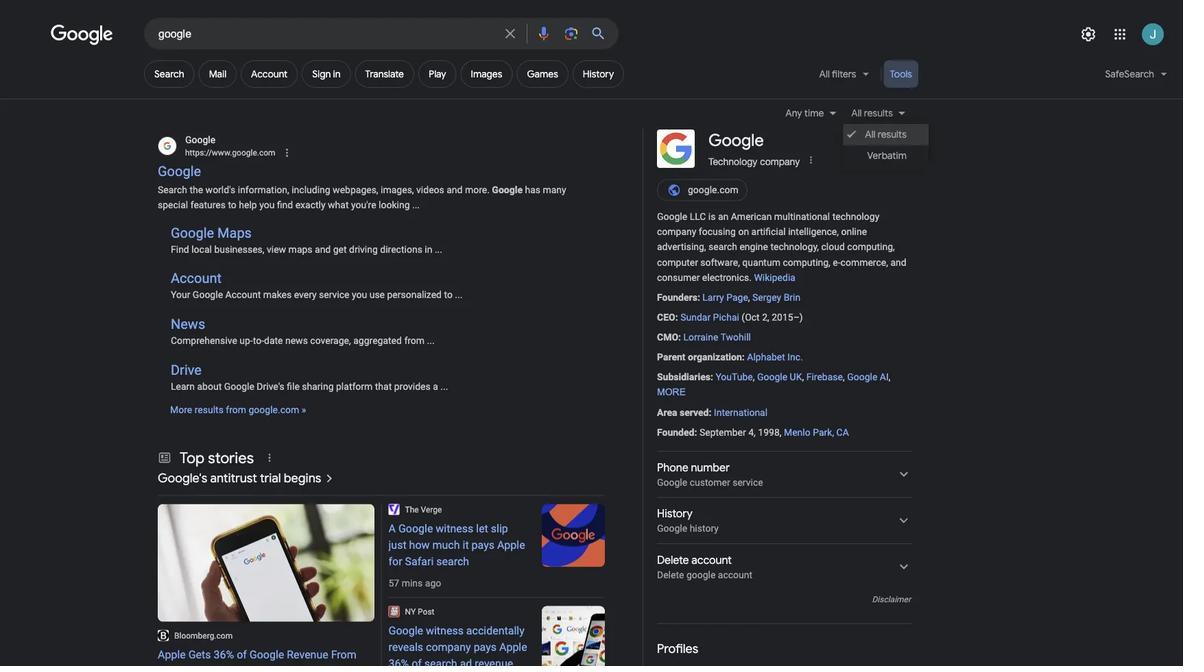 Task type: locate. For each thing, give the bounding box(es) containing it.
all results up all results radio item
[[852, 107, 893, 119]]

witness inside google witness accidentally reveals company pays apple 36% of search ad  revenue
[[426, 625, 464, 638]]

history for history
[[583, 68, 614, 80]]

you down information,
[[259, 200, 275, 211]]

view
[[267, 244, 286, 255]]

information,
[[238, 185, 289, 196]]

1 horizontal spatial to
[[444, 290, 453, 301]]

you
[[259, 200, 275, 211], [352, 290, 367, 301]]

results inside all results radio item
[[878, 129, 907, 141]]

57 mins ago
[[389, 578, 441, 590]]

what
[[328, 200, 349, 211]]

sign
[[312, 68, 331, 80]]

: left lorraine
[[679, 332, 681, 343]]

sundar
[[681, 312, 711, 323]]

google up the local
[[171, 225, 214, 241]]

parent
[[657, 352, 686, 363]]

computing, down the technology,
[[783, 257, 831, 268]]

1 vertical spatial service
[[733, 477, 763, 488]]

disclaimer link
[[872, 595, 911, 605]]

, right firebase link
[[889, 372, 891, 383]]

2 vertical spatial search
[[425, 658, 457, 667]]

0 vertical spatial account
[[251, 68, 288, 80]]

0 vertical spatial all
[[820, 68, 830, 80]]

slip
[[491, 523, 508, 536]]

, down inc.
[[802, 372, 804, 383]]

search the world's information, including webpages, images, videos and more. google
[[158, 185, 523, 196]]

reveals
[[389, 642, 423, 655]]

google right delete
[[687, 570, 716, 581]]

to
[[228, 200, 237, 211], [444, 290, 453, 301]]

,
[[748, 292, 750, 303], [753, 372, 755, 383], [802, 372, 804, 383], [843, 372, 845, 383], [889, 372, 891, 383]]

in inside google maps find local businesses, view maps and get driving directions in ...
[[425, 244, 433, 255]]

search by image image
[[563, 25, 580, 42]]

of up the witness at the bottom of the page
[[237, 649, 247, 662]]

all down all results popup button
[[865, 129, 876, 141]]

you inside account your google account makes every service you use personalized to ...
[[352, 290, 367, 301]]

e-
[[833, 257, 841, 268]]

subsidiaries : youtube , google uk , firebase , google ai , more
[[657, 372, 891, 398]]

2 vertical spatial and
[[891, 257, 907, 268]]

history up history at bottom right
[[657, 507, 693, 521]]

apple inside apple gets 36% of google revenue from search deal, witness says
[[158, 649, 186, 662]]

all results up 'verbatim' link on the right top of page
[[865, 129, 907, 141]]

1 vertical spatial to
[[444, 290, 453, 301]]

1998,
[[758, 427, 782, 438]]

up-
[[240, 335, 253, 347]]

1 vertical spatial company
[[657, 226, 697, 238]]

search up 'software,'
[[709, 242, 737, 253]]

of down reveals
[[412, 658, 422, 667]]

menu containing all results
[[843, 121, 929, 170]]

search inside the google llc is an american multinational technology company focusing on artificial intelligence, online advertising, search engine technology, cloud computing, computer software, quantum computing, e-commerce, and consumer electronics.
[[709, 242, 737, 253]]

1 vertical spatial google
[[657, 523, 688, 535]]

https://www.google.com text field
[[185, 147, 275, 159]]

search down gets
[[158, 666, 191, 667]]

results up verbatim
[[878, 129, 907, 141]]

0 horizontal spatial history
[[583, 68, 614, 80]]

computing, up commerce,
[[847, 242, 895, 253]]

in right the sign
[[333, 68, 341, 80]]

1 vertical spatial pays
[[474, 642, 497, 655]]

service right every
[[319, 290, 350, 301]]

search left ad
[[425, 658, 457, 667]]

0 horizontal spatial from
[[226, 405, 246, 416]]

company up the advertising,
[[657, 226, 697, 238]]

... up a
[[427, 335, 435, 347]]

menlo park, ca link
[[784, 427, 849, 438]]

service
[[319, 290, 350, 301], [733, 477, 763, 488]]

0 horizontal spatial and
[[315, 244, 331, 255]]

google up delete at the bottom right
[[657, 523, 688, 535]]

36%
[[214, 649, 234, 662], [389, 658, 409, 667]]

all inside dropdown button
[[820, 68, 830, 80]]

technology
[[709, 156, 758, 167]]

... right directions
[[435, 244, 442, 255]]

artificial
[[752, 226, 786, 238]]

pays inside a google witness let slip just how much it pays apple for safari search
[[472, 539, 495, 552]]

: inside subsidiaries : youtube , google uk , firebase , google ai , more
[[711, 372, 713, 383]]

filters
[[832, 68, 857, 80]]

apple left gets
[[158, 649, 186, 662]]

4,
[[749, 427, 756, 438]]

youtube link
[[716, 372, 753, 383]]

google up reveals
[[389, 625, 423, 638]]

0 vertical spatial history
[[583, 68, 614, 80]]

to inside account your google account makes every service you use personalized to ...
[[444, 290, 453, 301]]

account left 'makes'
[[225, 290, 261, 301]]

0 vertical spatial from
[[404, 335, 425, 347]]

1 horizontal spatial from
[[404, 335, 425, 347]]

and left 'get'
[[315, 244, 331, 255]]

account up your
[[171, 271, 222, 287]]

to left help
[[228, 200, 237, 211]]

1 horizontal spatial of
[[412, 658, 422, 667]]

all inside radio item
[[865, 129, 876, 141]]

from right aggregated
[[404, 335, 425, 347]]

all inside popup button
[[852, 107, 862, 119]]

company left more options image
[[760, 156, 800, 167]]

2 vertical spatial google
[[687, 570, 716, 581]]

stories
[[208, 449, 254, 468]]

add account element
[[251, 68, 288, 80]]

1 vertical spatial from
[[226, 405, 246, 416]]

apple gets 36% of google revenue from search deal, witness says
[[158, 649, 357, 667]]

all results
[[852, 107, 893, 119], [865, 129, 907, 141]]

2 horizontal spatial all
[[865, 129, 876, 141]]

all left filters
[[820, 68, 830, 80]]

results for all results radio item
[[878, 129, 907, 141]]

: for september
[[695, 427, 697, 438]]

google.com link
[[657, 179, 748, 201]]

google inside google https://www.google.com
[[185, 134, 216, 145]]

0 vertical spatial account link
[[241, 60, 298, 88]]

find
[[277, 200, 293, 211]]

2 vertical spatial search
[[158, 666, 191, 667]]

ai
[[880, 372, 889, 383]]

1 horizontal spatial service
[[733, 477, 763, 488]]

verbatim
[[867, 150, 907, 162]]

1 horizontal spatial and
[[447, 185, 463, 196]]

history
[[583, 68, 614, 80], [657, 507, 693, 521]]

revenue
[[475, 658, 513, 667]]

all filters button
[[811, 60, 879, 93]]

1 horizontal spatial history
[[657, 507, 693, 521]]

:
[[698, 292, 700, 303], [676, 312, 678, 323], [679, 332, 681, 343], [742, 352, 745, 363], [711, 372, 713, 383], [709, 407, 712, 418], [695, 427, 697, 438]]

36% inside google witness accidentally reveals company pays apple 36% of search ad  revenue
[[389, 658, 409, 667]]

search down "much"
[[437, 556, 469, 569]]

: left sundar in the top right of the page
[[676, 312, 678, 323]]

2 vertical spatial all
[[865, 129, 876, 141]]

and left 'more.'
[[447, 185, 463, 196]]

maps
[[218, 225, 252, 241]]

0 vertical spatial company
[[760, 156, 800, 167]]

0 vertical spatial service
[[319, 290, 350, 301]]

0 horizontal spatial you
[[259, 200, 275, 211]]

: for youtube
[[711, 372, 713, 383]]

1 horizontal spatial you
[[352, 290, 367, 301]]

0 horizontal spatial to
[[228, 200, 237, 211]]

: for lorraine
[[679, 332, 681, 343]]

all up all results radio item
[[852, 107, 862, 119]]

you inside the has many special features to help you find exactly what you're looking ...
[[259, 200, 275, 211]]

all results inside radio item
[[865, 129, 907, 141]]

1 vertical spatial in
[[425, 244, 433, 255]]

apple
[[497, 539, 525, 552], [499, 642, 527, 655], [158, 649, 186, 662]]

None search field
[[0, 17, 619, 49]]

drive's
[[257, 381, 285, 392]]

all for all filters dropdown button
[[820, 68, 830, 80]]

0 vertical spatial google
[[657, 477, 688, 488]]

google up more results from google.com » link
[[224, 381, 254, 392]]

history inside history google history
[[657, 507, 693, 521]]

google https://www.google.com
[[185, 134, 275, 158]]

in right directions
[[425, 244, 433, 255]]

: down organization
[[711, 372, 713, 383]]

witness down post in the bottom left of the page
[[426, 625, 464, 638]]

ceo
[[657, 312, 676, 323]]

0 vertical spatial results
[[864, 107, 893, 119]]

account link right mail
[[241, 60, 298, 88]]

any time
[[786, 107, 824, 119]]

0 horizontal spatial all
[[820, 68, 830, 80]]

google inside delete account delete google account
[[687, 570, 716, 581]]

results down about at the bottom left of the page
[[195, 405, 224, 416]]

0 horizontal spatial in
[[333, 68, 341, 80]]

a
[[389, 523, 396, 536]]

0 horizontal spatial account link
[[171, 271, 222, 287]]

1 vertical spatial account
[[171, 271, 222, 287]]

pays down let
[[472, 539, 495, 552]]

images
[[471, 68, 502, 80]]

: down twohill
[[742, 352, 745, 363]]

history right games link
[[583, 68, 614, 80]]

... right the personalized
[[455, 290, 463, 301]]

company inside the google llc is an american multinational technology company focusing on artificial intelligence, online advertising, search engine technology, cloud computing, computer software, quantum computing, e-commerce, and consumer electronics.
[[657, 226, 697, 238]]

results for more results from google.com » link
[[195, 405, 224, 416]]

to-
[[253, 335, 264, 347]]

: up september at bottom right
[[709, 407, 712, 418]]

focusing
[[699, 226, 736, 238]]

2 vertical spatial company
[[426, 642, 471, 655]]

0 vertical spatial you
[[259, 200, 275, 211]]

google right your
[[193, 290, 223, 301]]

2 vertical spatial results
[[195, 405, 224, 416]]

safari
[[405, 556, 434, 569]]

google witness accidentally reveals company pays apple 36% of search ad  revenue heading
[[389, 623, 528, 667]]

add games element
[[527, 68, 558, 80]]

add sign in element
[[312, 68, 341, 80]]

sergey
[[753, 292, 782, 303]]

computer
[[657, 257, 698, 268]]

more
[[657, 387, 686, 398]]

and right commerce,
[[891, 257, 907, 268]]

search
[[154, 68, 184, 80], [158, 185, 187, 196], [158, 666, 191, 667]]

1 vertical spatial history
[[657, 507, 693, 521]]

founded : september 4, 1998, menlo park, ca
[[657, 427, 849, 438]]

advertising,
[[657, 242, 706, 253]]

local
[[192, 244, 212, 255]]

36% up the witness at the bottom of the page
[[214, 649, 234, 662]]

service inside phone number google customer service
[[733, 477, 763, 488]]

search by voice image
[[536, 25, 552, 42]]

1 vertical spatial all results
[[865, 129, 907, 141]]

0 vertical spatial all results
[[852, 107, 893, 119]]

google down phone
[[657, 477, 688, 488]]

profiles heading
[[657, 641, 912, 658]]

apple up revenue
[[499, 642, 527, 655]]

google maps link
[[171, 225, 252, 241]]

0 horizontal spatial of
[[237, 649, 247, 662]]

: down served
[[695, 427, 697, 438]]

1 vertical spatial search
[[437, 556, 469, 569]]

alphabet
[[747, 352, 785, 363]]

1 vertical spatial and
[[315, 244, 331, 255]]

google up says
[[250, 649, 284, 662]]

2 vertical spatial account
[[225, 290, 261, 301]]

search for search
[[154, 68, 184, 80]]

lorraine
[[684, 332, 719, 343]]

time
[[805, 107, 824, 119]]

all results button
[[843, 106, 912, 121]]

0 vertical spatial witness
[[436, 523, 474, 536]]

every
[[294, 290, 317, 301]]

1 vertical spatial account link
[[171, 271, 222, 287]]

deal,
[[194, 666, 218, 667]]

, left sergey
[[748, 292, 750, 303]]

company up ad
[[426, 642, 471, 655]]

: left larry
[[698, 292, 700, 303]]

account
[[692, 554, 732, 568], [718, 570, 753, 581]]

0 horizontal spatial service
[[319, 290, 350, 301]]

google up https://www.google.com
[[185, 134, 216, 145]]

1 vertical spatial computing,
[[783, 257, 831, 268]]

apple inside a google witness let slip just how much it pays apple for safari search
[[497, 539, 525, 552]]

results up all results radio item
[[864, 107, 893, 119]]

witness up "much"
[[436, 523, 474, 536]]

0 vertical spatial in
[[333, 68, 341, 80]]

0 vertical spatial pays
[[472, 539, 495, 552]]

add translate element
[[365, 68, 404, 80]]

google up technology
[[709, 130, 764, 151]]

quantum
[[743, 257, 781, 268]]

0 vertical spatial to
[[228, 200, 237, 211]]

0 horizontal spatial 36%
[[214, 649, 234, 662]]

0 horizontal spatial company
[[426, 642, 471, 655]]

google up the the
[[158, 164, 201, 180]]

1 horizontal spatial 36%
[[389, 658, 409, 667]]

1 horizontal spatial company
[[657, 226, 697, 238]]

1 vertical spatial results
[[878, 129, 907, 141]]

account right mail
[[251, 68, 288, 80]]

you left use
[[352, 290, 367, 301]]

it
[[463, 539, 469, 552]]

more link
[[657, 385, 686, 401]]

account for account your google account makes every service you use personalized to ...
[[171, 271, 222, 287]]

1 vertical spatial witness
[[426, 625, 464, 638]]

... right a
[[441, 381, 448, 392]]

trial
[[260, 471, 281, 486]]

to right the personalized
[[444, 290, 453, 301]]

google.com
[[688, 185, 739, 196]]

menu
[[843, 121, 929, 170]]

36% down reveals
[[389, 658, 409, 667]]

1 horizontal spatial computing,
[[847, 242, 895, 253]]

google left the llc
[[657, 211, 688, 223]]

apple down slip
[[497, 539, 525, 552]]

search for search the world's information, including webpages, images, videos and more. google
[[158, 185, 187, 196]]

0 vertical spatial search
[[154, 68, 184, 80]]

pays up revenue
[[474, 642, 497, 655]]

0 vertical spatial search
[[709, 242, 737, 253]]

service right customer
[[733, 477, 763, 488]]

1 horizontal spatial in
[[425, 244, 433, 255]]

google
[[709, 130, 764, 151], [185, 134, 216, 145], [158, 164, 201, 180], [492, 185, 523, 196], [657, 211, 688, 223], [171, 225, 214, 241], [193, 290, 223, 301], [757, 372, 788, 383], [847, 372, 878, 383], [224, 381, 254, 392], [399, 523, 433, 536], [389, 625, 423, 638], [250, 649, 284, 662]]

of inside apple gets 36% of google revenue from search deal, witness says
[[237, 649, 247, 662]]

from left google.com »
[[226, 405, 246, 416]]

1 vertical spatial search
[[158, 185, 187, 196]]

your
[[171, 290, 190, 301]]

founded
[[657, 427, 695, 438]]

service inside account your google account makes every service you use personalized to ...
[[319, 290, 350, 301]]

search inside apple gets 36% of google revenue from search deal, witness says
[[158, 666, 191, 667]]

google left has
[[492, 185, 523, 196]]

of
[[237, 649, 247, 662], [412, 658, 422, 667]]

google up how
[[399, 523, 433, 536]]

top
[[180, 449, 205, 468]]

search up special
[[158, 185, 187, 196]]

... inside google maps find local businesses, view maps and get driving directions in ...
[[435, 244, 442, 255]]

0 horizontal spatial computing,
[[783, 257, 831, 268]]

2 horizontal spatial and
[[891, 257, 907, 268]]

account link up your
[[171, 271, 222, 287]]

search left add mail 'element'
[[154, 68, 184, 80]]

1 vertical spatial all
[[852, 107, 862, 119]]

history for history google history
[[657, 507, 693, 521]]

firebase
[[807, 372, 843, 383]]

area
[[657, 407, 677, 418]]

park,
[[813, 427, 834, 438]]

phone
[[657, 461, 689, 475]]

any
[[786, 107, 802, 119]]

add history element
[[583, 68, 614, 80]]

google inside a google witness let slip just how much it pays apple for safari search
[[399, 523, 433, 536]]

1 horizontal spatial all
[[852, 107, 862, 119]]

more options element
[[804, 153, 818, 167]]

add play element
[[429, 68, 446, 80]]

0 vertical spatial account
[[692, 554, 732, 568]]

larry page link
[[703, 292, 748, 303]]

apple inside google witness accidentally reveals company pays apple 36% of search ad  revenue
[[499, 642, 527, 655]]

makes
[[263, 290, 292, 301]]

1 vertical spatial you
[[352, 290, 367, 301]]



Task type: vqa. For each thing, say whether or not it's contained in the screenshot.
CMO : Lorraine Twohill
yes



Task type: describe. For each thing, give the bounding box(es) containing it.
special
[[158, 200, 188, 211]]

served
[[680, 407, 709, 418]]

drive
[[171, 362, 202, 378]]

post
[[418, 608, 435, 617]]

57
[[389, 578, 399, 590]]

and inside google maps find local businesses, view maps and get driving directions in ...
[[315, 244, 331, 255]]

google inside google maps find local businesses, view maps and get driving directions in ...
[[171, 225, 214, 241]]

a google witness let slip just how much it pays apple for safari search heading
[[389, 521, 528, 571]]

top stories
[[180, 449, 254, 468]]

mail
[[209, 68, 226, 80]]

to inside the has many special features to help you find exactly what you're looking ...
[[228, 200, 237, 211]]

: for sundar
[[676, 312, 678, 323]]

ny post
[[405, 608, 435, 617]]

videos
[[416, 185, 444, 196]]

world's
[[206, 185, 235, 196]]

in inside sign in link
[[333, 68, 341, 80]]

electronics.
[[702, 272, 752, 283]]

google inside account your google account makes every service you use personalized to ...
[[193, 290, 223, 301]]

google image
[[51, 25, 114, 45]]

google inside "drive learn about google drive's file sharing platform that provides a ..."
[[224, 381, 254, 392]]

all filters
[[820, 68, 857, 80]]

of inside google witness accidentally reveals company pays apple 36% of search ad  revenue
[[412, 658, 422, 667]]

verbatim link
[[843, 145, 929, 167]]

alphabet inc. link
[[747, 352, 803, 363]]

any time button
[[786, 106, 843, 121]]

1 horizontal spatial account link
[[241, 60, 298, 88]]

witness inside a google witness let slip just how much it pays apple for safari search
[[436, 523, 474, 536]]

software,
[[701, 257, 740, 268]]

games
[[527, 68, 558, 80]]

2 horizontal spatial company
[[760, 156, 800, 167]]

platform
[[336, 381, 373, 392]]

and inside the google llc is an american multinational technology company focusing on artificial intelligence, online advertising, search engine technology, cloud computing, computer software, quantum computing, e-commerce, and consumer electronics.
[[891, 257, 907, 268]]

all for menu containing all results
[[865, 129, 876, 141]]

google down 'alphabet inc.' link
[[757, 372, 788, 383]]

tools
[[890, 68, 912, 80]]

google inside google witness accidentally reveals company pays apple 36% of search ad  revenue
[[389, 625, 423, 638]]

google heading
[[709, 130, 764, 151]]

... inside account your google account makes every service you use personalized to ...
[[455, 290, 463, 301]]

international
[[714, 407, 768, 418]]

find
[[171, 244, 189, 255]]

pays inside google witness accidentally reveals company pays apple 36% of search ad  revenue
[[474, 642, 497, 655]]

apple gets 36% of google revenue from search deal, witness says heading
[[158, 647, 374, 667]]

wikipedia
[[754, 272, 796, 283]]

delete
[[657, 570, 684, 581]]

google witness accidentally reveals company pays apple 36% of search ad  revenue
[[389, 625, 527, 667]]

for
[[389, 556, 402, 569]]

has many special features to help you find exactly what you're looking ...
[[158, 185, 566, 211]]

sharing
[[302, 381, 334, 392]]

0 vertical spatial computing,
[[847, 242, 895, 253]]

multinational
[[774, 211, 830, 223]]

google inside the google llc is an american multinational technology company focusing on artificial intelligence, online advertising, search engine technology, cloud computing, computer software, quantum computing, e-commerce, and consumer electronics.
[[657, 211, 688, 223]]

translate
[[365, 68, 404, 80]]

... inside news comprehensive up-to-date news coverage, aggregated from ...
[[427, 335, 435, 347]]

drive learn about google drive's file sharing platform that provides a ...
[[171, 362, 448, 392]]

an
[[718, 211, 729, 223]]

Search search field
[[158, 26, 494, 43]]

learn
[[171, 381, 195, 392]]

, left google ai link
[[843, 372, 845, 383]]

tools button
[[884, 60, 919, 88]]

search inside a google witness let slip just how much it pays apple for safari search
[[437, 556, 469, 569]]

all results radio item
[[843, 124, 929, 145]]

more options image
[[806, 155, 817, 166]]

you're
[[351, 200, 376, 211]]

many
[[543, 185, 566, 196]]

results inside all results popup button
[[864, 107, 893, 119]]

ceo : sundar pichai (oct 2, 2015–)
[[657, 312, 803, 323]]

search inside google witness accidentally reveals company pays apple 36% of search ad  revenue
[[425, 658, 457, 667]]

google.com »
[[249, 405, 306, 416]]

account for account
[[251, 68, 288, 80]]

safesearch button
[[1097, 60, 1176, 93]]

a google witness let slip just how much it pays apple for safari search
[[389, 523, 525, 569]]

online
[[841, 226, 867, 238]]

exactly
[[295, 200, 326, 211]]

sundar pichai link
[[681, 312, 739, 323]]

all results inside popup button
[[852, 107, 893, 119]]

google left ai
[[847, 372, 878, 383]]

2015–)
[[772, 312, 803, 323]]

about
[[197, 381, 222, 392]]

history google history
[[657, 507, 719, 535]]

news
[[171, 316, 205, 333]]

antitrust
[[210, 471, 257, 486]]

customer
[[690, 477, 730, 488]]

is
[[709, 211, 716, 223]]

company inside google witness accidentally reveals company pays apple 36% of search ad  revenue
[[426, 642, 471, 655]]

0 vertical spatial and
[[447, 185, 463, 196]]

menlo
[[784, 427, 811, 438]]

google inside apple gets 36% of google revenue from search deal, witness says
[[250, 649, 284, 662]]

add mail element
[[209, 68, 226, 80]]

technology company
[[709, 156, 800, 167]]

cmo : lorraine twohill
[[657, 332, 751, 343]]

from inside news comprehensive up-to-date news coverage, aggregated from ...
[[404, 335, 425, 347]]

verge
[[421, 505, 442, 515]]

more.
[[465, 185, 490, 196]]

begins
[[284, 471, 321, 486]]

history
[[690, 523, 719, 535]]

revenue
[[287, 649, 328, 662]]

... inside "drive learn about google drive's file sharing platform that provides a ..."
[[441, 381, 448, 392]]

date
[[264, 335, 283, 347]]

commerce,
[[841, 257, 888, 268]]

sergey brin link
[[753, 292, 801, 303]]

delete account delete google account
[[657, 554, 753, 581]]

the
[[190, 185, 203, 196]]

, down 'alphabet'
[[753, 372, 755, 383]]

personalized
[[387, 290, 442, 301]]

just
[[389, 539, 407, 552]]

businesses,
[[214, 244, 265, 255]]

1 vertical spatial account
[[718, 570, 753, 581]]

profiles
[[657, 641, 699, 657]]

cloud
[[822, 242, 845, 253]]

google inside history google history
[[657, 523, 688, 535]]

more results from google.com »
[[170, 405, 306, 416]]

has
[[525, 185, 541, 196]]

parent organization : alphabet inc.
[[657, 352, 803, 363]]

google inside phone number google customer service
[[657, 477, 688, 488]]

help
[[239, 200, 257, 211]]

search link
[[144, 60, 195, 88]]

phone number google customer service
[[657, 461, 763, 488]]

let
[[476, 523, 488, 536]]

llc
[[690, 211, 706, 223]]

firebase link
[[807, 372, 843, 383]]

cmo
[[657, 332, 679, 343]]

(oct
[[742, 312, 760, 323]]

36% inside apple gets 36% of google revenue from search deal, witness says
[[214, 649, 234, 662]]

add search element
[[154, 68, 184, 80]]

google's antitrust trial begins
[[158, 471, 321, 486]]

google's
[[158, 471, 207, 486]]

: for larry
[[698, 292, 700, 303]]



